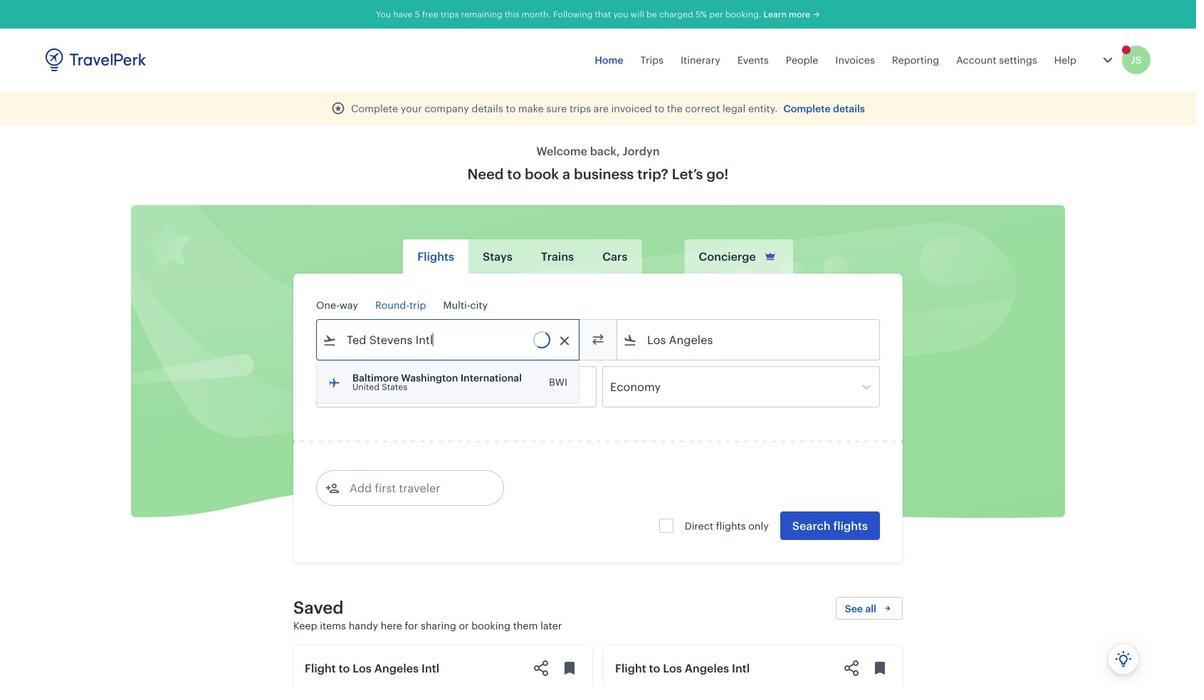 Task type: describe. For each thing, give the bounding box(es) containing it.
Depart text field
[[337, 367, 411, 407]]

From search field
[[337, 328, 561, 351]]

Add first traveler search field
[[340, 477, 488, 499]]

To search field
[[638, 328, 861, 351]]

Return text field
[[422, 367, 496, 407]]



Task type: vqa. For each thing, say whether or not it's contained in the screenshot.
Move backward to switch to the previous month. ICON
no



